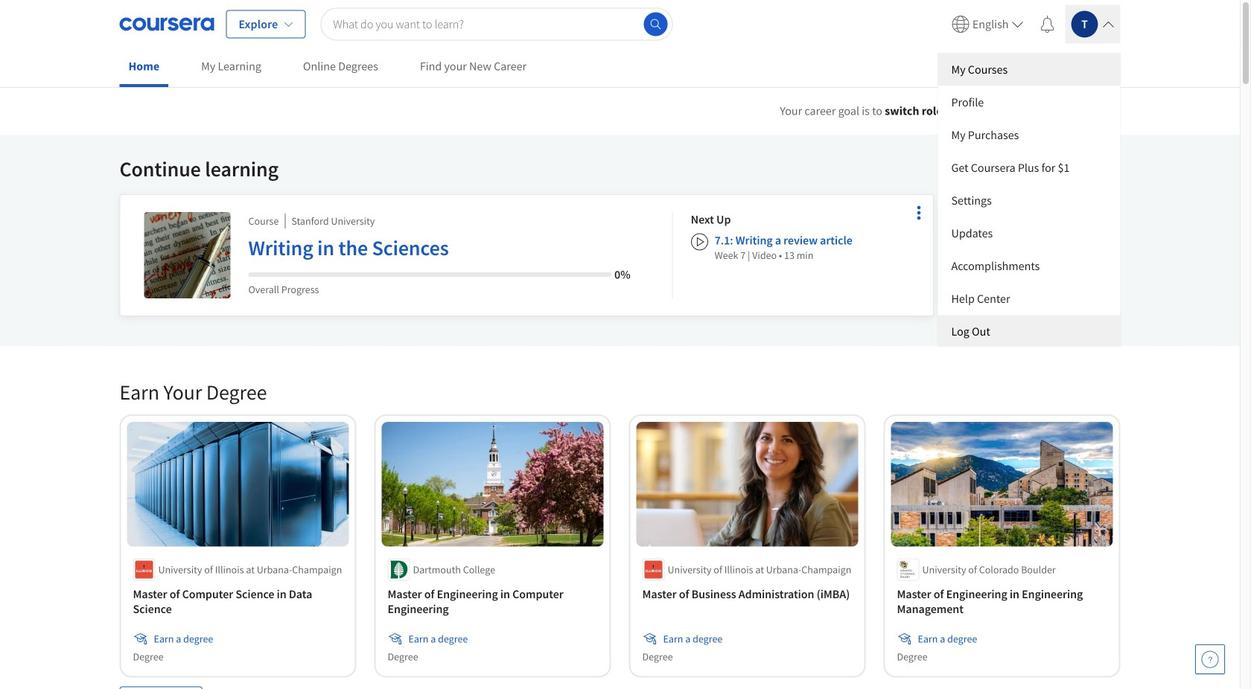 Task type: locate. For each thing, give the bounding box(es) containing it.
more option for writing in the sciences image
[[909, 203, 930, 224]]

region
[[709, 123, 1193, 253]]

menu
[[938, 53, 1121, 347]]

None search field
[[321, 8, 673, 41]]

writing in the sciences image
[[144, 212, 231, 299]]



Task type: describe. For each thing, give the bounding box(es) containing it.
coursera image
[[120, 12, 214, 36]]

help center image
[[1202, 651, 1220, 669]]

earn your degree collection element
[[111, 355, 1130, 690]]

What do you want to learn? text field
[[321, 8, 673, 41]]



Task type: vqa. For each thing, say whether or not it's contained in the screenshot.
Help Center image on the bottom
yes



